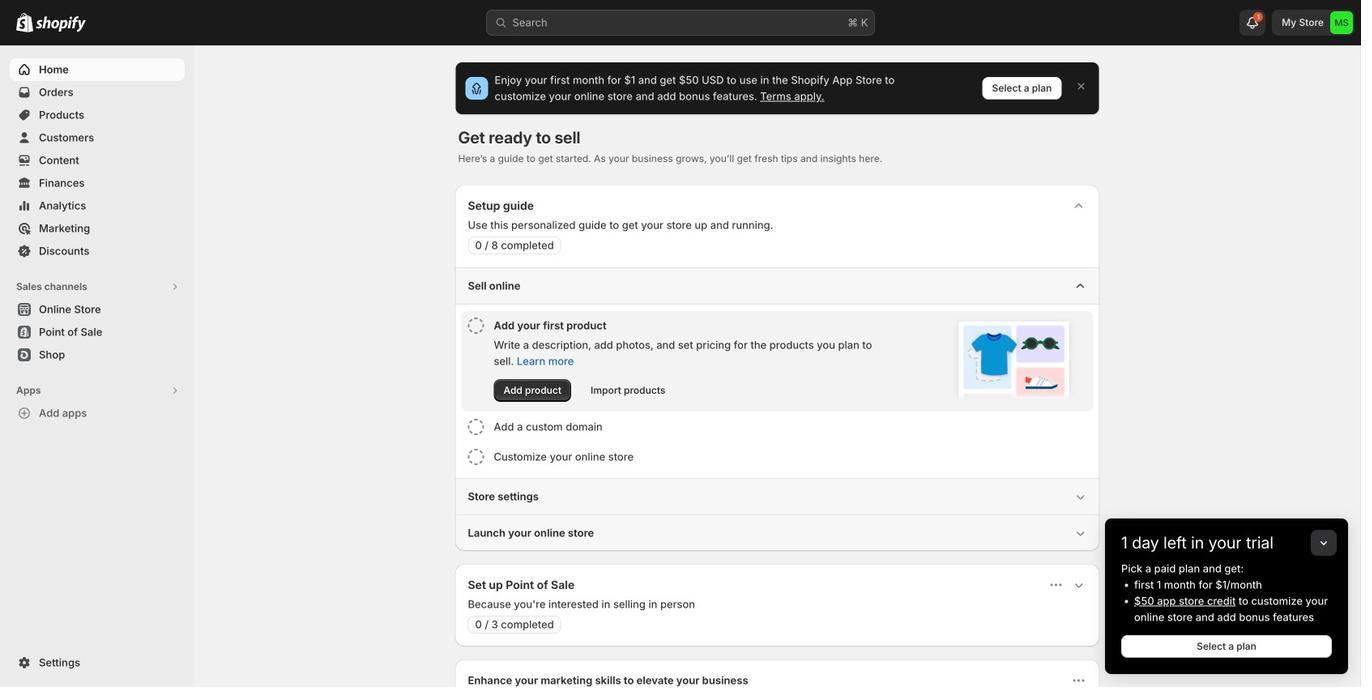 Task type: describe. For each thing, give the bounding box(es) containing it.
guide categories group
[[455, 268, 1100, 551]]

add a custom domain group
[[462, 413, 1094, 442]]

add your first product group
[[462, 311, 1094, 412]]

my store image
[[1331, 11, 1354, 34]]

setup guide region
[[455, 185, 1100, 551]]

0 horizontal spatial shopify image
[[16, 13, 33, 32]]



Task type: vqa. For each thing, say whether or not it's contained in the screenshot.
location
no



Task type: locate. For each thing, give the bounding box(es) containing it.
mark add your first product as done image
[[468, 318, 484, 334]]

mark customize your online store as done image
[[468, 449, 484, 465]]

sell online group
[[455, 268, 1100, 478]]

shopify image
[[16, 13, 33, 32], [36, 16, 86, 32]]

1 horizontal spatial shopify image
[[36, 16, 86, 32]]

customize your online store group
[[462, 443, 1094, 472]]

mark add a custom domain as done image
[[468, 419, 484, 435]]



